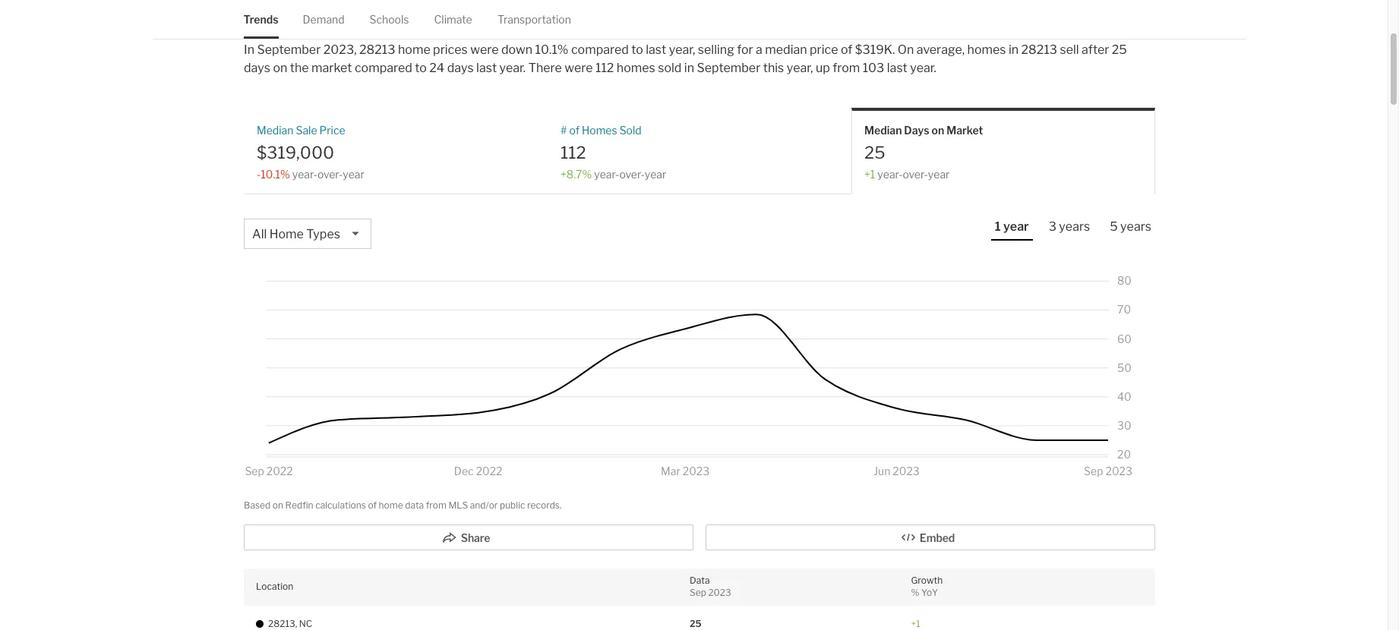 Task type: vqa. For each thing, say whether or not it's contained in the screenshot.


Task type: describe. For each thing, give the bounding box(es) containing it.
0 horizontal spatial compared
[[355, 61, 412, 75]]

location
[[256, 581, 293, 592]]

public
[[500, 500, 525, 511]]

yoy
[[921, 587, 938, 598]]

data
[[690, 575, 710, 586]]

0 vertical spatial compared
[[571, 43, 629, 57]]

what is the housing market like in 28213 today?
[[244, 19, 520, 34]]

market
[[946, 124, 983, 137]]

1 horizontal spatial 28213
[[440, 19, 478, 34]]

embed
[[920, 531, 955, 544]]

share button
[[244, 524, 693, 550]]

median
[[765, 43, 807, 57]]

3 years
[[1049, 219, 1090, 234]]

years for 5 years
[[1120, 219, 1151, 234]]

climate
[[434, 13, 473, 26]]

1 year
[[995, 219, 1029, 234]]

days
[[904, 124, 929, 137]]

2 horizontal spatial 28213
[[1021, 43, 1057, 57]]

1 year button
[[991, 219, 1033, 241]]

demand
[[303, 13, 345, 26]]

year inside button
[[1003, 219, 1029, 234]]

5
[[1110, 219, 1118, 234]]

price
[[810, 43, 838, 57]]

0 horizontal spatial year,
[[669, 43, 695, 57]]

the inside 'in september 2023, 28213 home prices were down 10.1% compared to last year, selling for a median price of $319k. on average, homes in 28213 sell after 25 days on the market compared to 24 days last year. there were 112 homes sold in september this year, up from 103 last year.'
[[290, 61, 309, 75]]

1 horizontal spatial september
[[697, 61, 760, 75]]

0 horizontal spatial from
[[426, 500, 446, 511]]

housing
[[312, 19, 358, 34]]

28213,
[[268, 618, 297, 629]]

over- for 25
[[903, 168, 928, 181]]

25 inside the 'median days on market 25 +1 year-over-year'
[[864, 142, 885, 162]]

1 vertical spatial home
[[379, 500, 403, 511]]

all
[[252, 227, 267, 242]]

1 days from the left
[[244, 61, 270, 75]]

today?
[[480, 19, 520, 34]]

on
[[898, 43, 914, 57]]

0 horizontal spatial of
[[368, 500, 377, 511]]

28213, nc
[[268, 618, 312, 629]]

0 vertical spatial in
[[427, 19, 438, 34]]

year- for $319,000
[[292, 168, 317, 181]]

median days on market 25 +1 year-over-year
[[864, 124, 983, 181]]

10.1% inside 'in september 2023, 28213 home prices were down 10.1% compared to last year, selling for a median price of $319k. on average, homes in 28213 sell after 25 days on the market compared to 24 days last year. there were 112 homes sold in september this year, up from 103 last year.'
[[535, 43, 568, 57]]

growth % yoy
[[911, 575, 943, 598]]

for
[[737, 43, 753, 57]]

10.1% inside median sale price $319,000 -10.1% year-over-year
[[261, 168, 290, 181]]

transportation
[[498, 13, 571, 26]]

based on redfin calculations of home data from mls and/or public records.
[[244, 500, 562, 511]]

0 horizontal spatial 28213
[[359, 43, 395, 57]]

up
[[816, 61, 830, 75]]

$319,000
[[257, 142, 334, 162]]

112 inside 'in september 2023, 28213 home prices were down 10.1% compared to last year, selling for a median price of $319k. on average, homes in 28213 sell after 25 days on the market compared to 24 days last year. there were 112 homes sold in september this year, up from 103 last year.'
[[595, 61, 614, 75]]

transportation link
[[498, 0, 571, 39]]

0 horizontal spatial 25
[[690, 618, 701, 629]]

years for 3 years
[[1059, 219, 1090, 234]]

1
[[995, 219, 1001, 234]]

records.
[[527, 500, 562, 511]]

1 horizontal spatial were
[[565, 61, 593, 75]]

year for sold
[[645, 168, 666, 181]]

median for $319,000
[[257, 124, 293, 137]]

selling
[[698, 43, 734, 57]]

5 years button
[[1106, 219, 1155, 239]]

0 horizontal spatial to
[[415, 61, 427, 75]]

3 years button
[[1045, 219, 1094, 239]]

schools link
[[370, 0, 409, 39]]

5 years
[[1110, 219, 1151, 234]]

sep
[[690, 587, 706, 598]]

median sale price $319,000 -10.1% year-over-year
[[257, 124, 364, 181]]

sold
[[658, 61, 682, 75]]

market inside 'in september 2023, 28213 home prices were down 10.1% compared to last year, selling for a median price of $319k. on average, homes in 28213 sell after 25 days on the market compared to 24 days last year. there were 112 homes sold in september this year, up from 103 last year.'
[[311, 61, 352, 75]]

1 horizontal spatial market
[[361, 19, 402, 34]]

home
[[269, 227, 304, 242]]

demand link
[[303, 0, 345, 39]]

types
[[306, 227, 340, 242]]



Task type: locate. For each thing, give the bounding box(es) containing it.
on inside the 'median days on market 25 +1 year-over-year'
[[932, 124, 944, 137]]

years right 3
[[1059, 219, 1090, 234]]

112 up the +8.7%
[[561, 142, 586, 162]]

climate link
[[434, 0, 473, 39]]

year, down median on the right top
[[787, 61, 813, 75]]

year,
[[669, 43, 695, 57], [787, 61, 813, 75]]

home inside 'in september 2023, 28213 home prices were down 10.1% compared to last year, selling for a median price of $319k. on average, homes in 28213 sell after 25 days on the market compared to 24 days last year. there were 112 homes sold in september this year, up from 103 last year.'
[[398, 43, 430, 57]]

1 vertical spatial +1
[[911, 618, 920, 629]]

the right is
[[290, 19, 310, 34]]

%
[[911, 587, 919, 598]]

1 vertical spatial from
[[426, 500, 446, 511]]

1 vertical spatial september
[[697, 61, 760, 75]]

data sep 2023
[[690, 575, 731, 598]]

median for 25
[[864, 124, 902, 137]]

0 horizontal spatial 10.1%
[[261, 168, 290, 181]]

compared
[[571, 43, 629, 57], [355, 61, 412, 75]]

1 horizontal spatial over-
[[619, 168, 645, 181]]

28213 down what is the housing market like in 28213 today?
[[359, 43, 395, 57]]

market left like at the top left of page
[[361, 19, 402, 34]]

years
[[1059, 219, 1090, 234], [1120, 219, 1151, 234]]

market
[[361, 19, 402, 34], [311, 61, 352, 75]]

market down 2023,
[[311, 61, 352, 75]]

0 horizontal spatial year.
[[499, 61, 526, 75]]

homes left sold
[[617, 61, 655, 75]]

10.1%
[[535, 43, 568, 57], [261, 168, 290, 181]]

1 horizontal spatial year,
[[787, 61, 813, 75]]

this
[[763, 61, 784, 75]]

1 vertical spatial on
[[932, 124, 944, 137]]

there
[[528, 61, 562, 75]]

last
[[646, 43, 666, 57], [476, 61, 497, 75], [887, 61, 907, 75]]

0 horizontal spatial in
[[427, 19, 438, 34]]

3
[[1049, 219, 1056, 234]]

year inside # of homes sold 112 +8.7% year-over-year
[[645, 168, 666, 181]]

103
[[863, 61, 884, 75]]

of
[[841, 43, 852, 57], [569, 124, 579, 137], [368, 500, 377, 511]]

down
[[501, 43, 533, 57]]

1 horizontal spatial compared
[[571, 43, 629, 57]]

over- down $319,000
[[317, 168, 343, 181]]

2 horizontal spatial 25
[[1112, 43, 1127, 57]]

1 horizontal spatial homes
[[967, 43, 1006, 57]]

3 year- from the left
[[877, 168, 903, 181]]

median inside the 'median days on market 25 +1 year-over-year'
[[864, 124, 902, 137]]

nc
[[299, 618, 312, 629]]

trends
[[244, 13, 279, 26]]

1 vertical spatial the
[[290, 61, 309, 75]]

-
[[257, 168, 261, 181]]

what
[[244, 19, 276, 34]]

to
[[631, 43, 643, 57], [415, 61, 427, 75]]

after
[[1082, 43, 1109, 57]]

2 horizontal spatial in
[[1009, 43, 1019, 57]]

1 vertical spatial 112
[[561, 142, 586, 162]]

year for market
[[928, 168, 950, 181]]

year inside median sale price $319,000 -10.1% year-over-year
[[343, 168, 364, 181]]

0 vertical spatial +1
[[864, 168, 875, 181]]

year for $319,000
[[343, 168, 364, 181]]

average,
[[917, 43, 965, 57]]

1 vertical spatial 10.1%
[[261, 168, 290, 181]]

0 vertical spatial market
[[361, 19, 402, 34]]

1 years from the left
[[1059, 219, 1090, 234]]

on down is
[[273, 61, 287, 75]]

1 year. from the left
[[499, 61, 526, 75]]

2 over- from the left
[[619, 168, 645, 181]]

1 over- from the left
[[317, 168, 343, 181]]

were down today?
[[470, 43, 499, 57]]

from right data in the bottom of the page
[[426, 500, 446, 511]]

1 vertical spatial 25
[[864, 142, 885, 162]]

home down like at the top left of page
[[398, 43, 430, 57]]

1 vertical spatial to
[[415, 61, 427, 75]]

of inside 'in september 2023, 28213 home prices were down 10.1% compared to last year, selling for a median price of $319k. on average, homes in 28213 sell after 25 days on the market compared to 24 days last year. there were 112 homes sold in september this year, up from 103 last year.'
[[841, 43, 852, 57]]

10.1% down $319,000
[[261, 168, 290, 181]]

0 vertical spatial 112
[[595, 61, 614, 75]]

25
[[1112, 43, 1127, 57], [864, 142, 885, 162], [690, 618, 701, 629]]

over- for $319,000
[[317, 168, 343, 181]]

embed button
[[706, 524, 1155, 550]]

year-
[[292, 168, 317, 181], [594, 168, 619, 181], [877, 168, 903, 181]]

0 vertical spatial 10.1%
[[535, 43, 568, 57]]

0 horizontal spatial years
[[1059, 219, 1090, 234]]

year- inside median sale price $319,000 -10.1% year-over-year
[[292, 168, 317, 181]]

0 vertical spatial 25
[[1112, 43, 1127, 57]]

28213 left the 'sell'
[[1021, 43, 1057, 57]]

based
[[244, 500, 271, 511]]

on right based
[[273, 500, 283, 511]]

share
[[461, 531, 490, 544]]

from inside 'in september 2023, 28213 home prices were down 10.1% compared to last year, selling for a median price of $319k. on average, homes in 28213 sell after 25 days on the market compared to 24 days last year. there were 112 homes sold in september this year, up from 103 last year.'
[[833, 61, 860, 75]]

median up $319,000
[[257, 124, 293, 137]]

0 vertical spatial of
[[841, 43, 852, 57]]

1 vertical spatial homes
[[617, 61, 655, 75]]

a
[[756, 43, 762, 57]]

of right #
[[569, 124, 579, 137]]

0 horizontal spatial last
[[476, 61, 497, 75]]

2 horizontal spatial of
[[841, 43, 852, 57]]

2 vertical spatial 25
[[690, 618, 701, 629]]

from
[[833, 61, 860, 75], [426, 500, 446, 511]]

2 vertical spatial in
[[684, 61, 694, 75]]

1 vertical spatial in
[[1009, 43, 1019, 57]]

year. down down
[[499, 61, 526, 75]]

2023,
[[323, 43, 357, 57]]

1 horizontal spatial to
[[631, 43, 643, 57]]

median inside median sale price $319,000 -10.1% year-over-year
[[257, 124, 293, 137]]

1 horizontal spatial +1
[[911, 618, 920, 629]]

year. down average,
[[910, 61, 936, 75]]

year, up sold
[[669, 43, 695, 57]]

september
[[257, 43, 321, 57], [697, 61, 760, 75]]

september down is
[[257, 43, 321, 57]]

in left the 'sell'
[[1009, 43, 1019, 57]]

growth
[[911, 575, 943, 586]]

$319k.
[[855, 43, 895, 57]]

2 horizontal spatial over-
[[903, 168, 928, 181]]

price
[[319, 124, 345, 137]]

sold
[[619, 124, 642, 137]]

and/or
[[470, 500, 498, 511]]

2 median from the left
[[864, 124, 902, 137]]

1 vertical spatial year,
[[787, 61, 813, 75]]

0 vertical spatial on
[[273, 61, 287, 75]]

homes right average,
[[967, 43, 1006, 57]]

+1
[[864, 168, 875, 181], [911, 618, 920, 629]]

1 horizontal spatial days
[[447, 61, 474, 75]]

home left data in the bottom of the page
[[379, 500, 403, 511]]

on inside 'in september 2023, 28213 home prices were down 10.1% compared to last year, selling for a median price of $319k. on average, homes in 28213 sell after 25 days on the market compared to 24 days last year. there were 112 homes sold in september this year, up from 103 last year.'
[[273, 61, 287, 75]]

year- for 25
[[877, 168, 903, 181]]

of right calculations
[[368, 500, 377, 511]]

the down demand link at left top
[[290, 61, 309, 75]]

all home types
[[252, 227, 340, 242]]

# of homes sold 112 +8.7% year-over-year
[[561, 124, 666, 181]]

last up sold
[[646, 43, 666, 57]]

2 year. from the left
[[910, 61, 936, 75]]

over- for 112
[[619, 168, 645, 181]]

on
[[273, 61, 287, 75], [932, 124, 944, 137], [273, 500, 283, 511]]

redfin
[[285, 500, 313, 511]]

like
[[405, 19, 425, 34]]

0 horizontal spatial days
[[244, 61, 270, 75]]

homes
[[967, 43, 1006, 57], [617, 61, 655, 75]]

days down in
[[244, 61, 270, 75]]

1 horizontal spatial year-
[[594, 168, 619, 181]]

year
[[343, 168, 364, 181], [645, 168, 666, 181], [928, 168, 950, 181], [1003, 219, 1029, 234]]

year- inside # of homes sold 112 +8.7% year-over-year
[[594, 168, 619, 181]]

on right 'days'
[[932, 124, 944, 137]]

home
[[398, 43, 430, 57], [379, 500, 403, 511]]

the
[[290, 19, 310, 34], [290, 61, 309, 75]]

0 horizontal spatial over-
[[317, 168, 343, 181]]

112 right there
[[595, 61, 614, 75]]

112 inside # of homes sold 112 +8.7% year-over-year
[[561, 142, 586, 162]]

days
[[244, 61, 270, 75], [447, 61, 474, 75]]

2 vertical spatial on
[[273, 500, 283, 511]]

0 horizontal spatial homes
[[617, 61, 655, 75]]

0 vertical spatial homes
[[967, 43, 1006, 57]]

1 vertical spatial market
[[311, 61, 352, 75]]

0 horizontal spatial market
[[311, 61, 352, 75]]

1 vertical spatial of
[[569, 124, 579, 137]]

compared down transportation link
[[571, 43, 629, 57]]

years inside button
[[1120, 219, 1151, 234]]

0 vertical spatial were
[[470, 43, 499, 57]]

year inside the 'median days on market 25 +1 year-over-year'
[[928, 168, 950, 181]]

of inside # of homes sold 112 +8.7% year-over-year
[[569, 124, 579, 137]]

schools
[[370, 13, 409, 26]]

10.1% up there
[[535, 43, 568, 57]]

of right price
[[841, 43, 852, 57]]

28213 up prices
[[440, 19, 478, 34]]

years right "5"
[[1120, 219, 1151, 234]]

3 over- from the left
[[903, 168, 928, 181]]

2 years from the left
[[1120, 219, 1151, 234]]

0 horizontal spatial were
[[470, 43, 499, 57]]

median left 'days'
[[864, 124, 902, 137]]

over- inside the 'median days on market 25 +1 year-over-year'
[[903, 168, 928, 181]]

0 vertical spatial september
[[257, 43, 321, 57]]

in september 2023, 28213 home prices were down 10.1% compared to last year, selling for a median price of $319k. on average, homes in 28213 sell after 25 days on the market compared to 24 days last year. there were 112 homes sold in september this year, up from 103 last year.
[[244, 43, 1127, 75]]

in right like at the top left of page
[[427, 19, 438, 34]]

sell
[[1060, 43, 1079, 57]]

were
[[470, 43, 499, 57], [565, 61, 593, 75]]

0 vertical spatial home
[[398, 43, 430, 57]]

0 vertical spatial year,
[[669, 43, 695, 57]]

1 horizontal spatial of
[[569, 124, 579, 137]]

is
[[278, 19, 288, 34]]

1 horizontal spatial last
[[646, 43, 666, 57]]

1 horizontal spatial 25
[[864, 142, 885, 162]]

1 horizontal spatial from
[[833, 61, 860, 75]]

24
[[429, 61, 444, 75]]

0 horizontal spatial +1
[[864, 168, 875, 181]]

112
[[595, 61, 614, 75], [561, 142, 586, 162]]

2 days from the left
[[447, 61, 474, 75]]

+8.7%
[[561, 168, 592, 181]]

1 horizontal spatial 10.1%
[[535, 43, 568, 57]]

september down selling
[[697, 61, 760, 75]]

were right there
[[565, 61, 593, 75]]

2023
[[708, 587, 731, 598]]

over-
[[317, 168, 343, 181], [619, 168, 645, 181], [903, 168, 928, 181]]

2 year- from the left
[[594, 168, 619, 181]]

calculations
[[315, 500, 366, 511]]

1 horizontal spatial years
[[1120, 219, 1151, 234]]

last down today?
[[476, 61, 497, 75]]

year- for 112
[[594, 168, 619, 181]]

1 vertical spatial were
[[565, 61, 593, 75]]

data
[[405, 500, 424, 511]]

1 horizontal spatial 112
[[595, 61, 614, 75]]

sale
[[296, 124, 317, 137]]

0 horizontal spatial year-
[[292, 168, 317, 181]]

#
[[561, 124, 567, 137]]

prices
[[433, 43, 468, 57]]

1 horizontal spatial median
[[864, 124, 902, 137]]

1 vertical spatial compared
[[355, 61, 412, 75]]

trends link
[[244, 0, 279, 39]]

1 year- from the left
[[292, 168, 317, 181]]

1 horizontal spatial in
[[684, 61, 694, 75]]

0 horizontal spatial median
[[257, 124, 293, 137]]

from right up
[[833, 61, 860, 75]]

2 horizontal spatial year-
[[877, 168, 903, 181]]

days down prices
[[447, 61, 474, 75]]

0 vertical spatial the
[[290, 19, 310, 34]]

year- inside the 'median days on market 25 +1 year-over-year'
[[877, 168, 903, 181]]

0 vertical spatial to
[[631, 43, 643, 57]]

+1 inside the 'median days on market 25 +1 year-over-year'
[[864, 168, 875, 181]]

28213
[[440, 19, 478, 34], [359, 43, 395, 57], [1021, 43, 1057, 57]]

2 vertical spatial of
[[368, 500, 377, 511]]

0 horizontal spatial september
[[257, 43, 321, 57]]

25 inside 'in september 2023, 28213 home prices were down 10.1% compared to last year, selling for a median price of $319k. on average, homes in 28213 sell after 25 days on the market compared to 24 days last year. there were 112 homes sold in september this year, up from 103 last year.'
[[1112, 43, 1127, 57]]

mls
[[448, 500, 468, 511]]

year.
[[499, 61, 526, 75], [910, 61, 936, 75]]

homes
[[582, 124, 617, 137]]

over- inside median sale price $319,000 -10.1% year-over-year
[[317, 168, 343, 181]]

0 vertical spatial from
[[833, 61, 860, 75]]

last down on
[[887, 61, 907, 75]]

2 horizontal spatial last
[[887, 61, 907, 75]]

in right sold
[[684, 61, 694, 75]]

over- inside # of homes sold 112 +8.7% year-over-year
[[619, 168, 645, 181]]

1 median from the left
[[257, 124, 293, 137]]

0 horizontal spatial 112
[[561, 142, 586, 162]]

in
[[244, 43, 254, 57]]

years inside button
[[1059, 219, 1090, 234]]

over- down the sold
[[619, 168, 645, 181]]

compared down what is the housing market like in 28213 today?
[[355, 61, 412, 75]]

1 horizontal spatial year.
[[910, 61, 936, 75]]

over- down 'days'
[[903, 168, 928, 181]]



